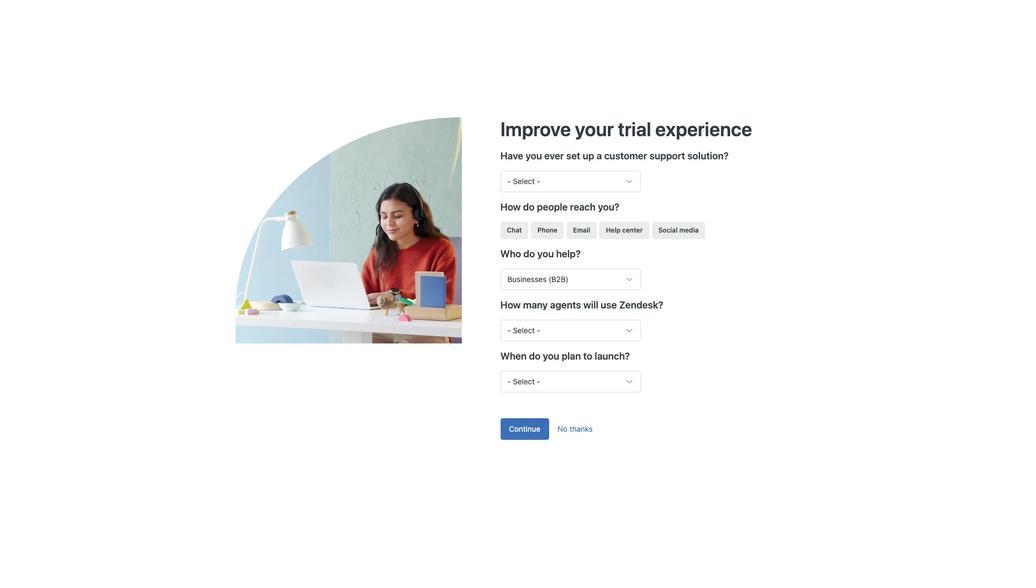 Task type: vqa. For each thing, say whether or not it's contained in the screenshot.
'Conversations'
no



Task type: describe. For each thing, give the bounding box(es) containing it.
you?
[[598, 202, 620, 213]]

who do you help?
[[501, 248, 581, 260]]

will
[[584, 300, 599, 311]]

- select - for 1st - select - "popup button" from the top
[[508, 177, 541, 186]]

plan
[[562, 351, 581, 362]]

no
[[558, 425, 568, 434]]

when do you plan to launch?
[[501, 351, 630, 362]]

how do people reach you?
[[501, 202, 620, 213]]

2 - select - button from the top
[[501, 320, 641, 342]]

people
[[537, 202, 568, 213]]

businesses (b2b)
[[508, 275, 569, 284]]

no thanks
[[558, 425, 593, 434]]

select for 2nd - select - "popup button" from the top
[[513, 326, 535, 335]]

how many agents will use zendesk?
[[501, 300, 663, 311]]

help center
[[606, 226, 643, 234]]

how for how do people reach you?
[[501, 202, 521, 213]]

continue button
[[501, 419, 549, 441]]

customer
[[604, 150, 647, 162]]

customer service agent wearing a headset and sitting at a desk as balloons float through the air in celebration. image
[[235, 117, 501, 344]]

set
[[566, 150, 581, 162]]

chat button
[[501, 222, 528, 239]]

- up people
[[537, 177, 541, 186]]

select for 1st - select - "popup button" from the top
[[513, 177, 535, 186]]

- up 'when'
[[508, 326, 511, 335]]

3 - select - button from the top
[[501, 372, 641, 393]]

help?
[[556, 248, 581, 260]]

- select - for 2nd - select - "popup button" from the top
[[508, 326, 541, 335]]

social media
[[659, 226, 699, 234]]

(b2b)
[[549, 275, 569, 284]]

to
[[583, 351, 593, 362]]

your
[[575, 117, 614, 141]]

phone
[[538, 226, 558, 234]]

experience
[[656, 117, 752, 141]]

continue
[[509, 425, 541, 434]]

1 - select - button from the top
[[501, 171, 641, 192]]

center
[[622, 226, 643, 234]]

select for first - select - "popup button" from the bottom
[[513, 378, 535, 387]]

media
[[680, 226, 699, 234]]

zendesk?
[[619, 300, 663, 311]]

help
[[606, 226, 621, 234]]

no thanks button
[[549, 419, 602, 441]]

do for when
[[529, 351, 541, 362]]

- down when do you plan to launch?
[[537, 378, 541, 387]]

social
[[659, 226, 678, 234]]



Task type: locate. For each thing, give the bounding box(es) containing it.
many
[[523, 300, 548, 311]]

you
[[526, 150, 542, 162], [538, 248, 554, 260], [543, 351, 559, 362]]

you left ever
[[526, 150, 542, 162]]

select up 'when'
[[513, 326, 535, 335]]

2 vertical spatial select
[[513, 378, 535, 387]]

do for how
[[523, 202, 535, 213]]

0 vertical spatial - select -
[[508, 177, 541, 186]]

- select - down have
[[508, 177, 541, 186]]

1 vertical spatial - select -
[[508, 326, 541, 335]]

up
[[583, 150, 594, 162]]

2 how from the top
[[501, 300, 521, 311]]

0 vertical spatial select
[[513, 177, 535, 186]]

select down 'when'
[[513, 378, 535, 387]]

- select - button down plan
[[501, 372, 641, 393]]

select
[[513, 177, 535, 186], [513, 326, 535, 335], [513, 378, 535, 387]]

support
[[650, 150, 685, 162]]

how
[[501, 202, 521, 213], [501, 300, 521, 311]]

have
[[501, 150, 523, 162]]

- down many
[[537, 326, 541, 335]]

chat
[[507, 226, 522, 234]]

phone button
[[531, 222, 564, 239]]

2 vertical spatial do
[[529, 351, 541, 362]]

thanks
[[570, 425, 593, 434]]

trial
[[618, 117, 651, 141]]

have you ever set up a customer support solution?
[[501, 150, 729, 162]]

you for who
[[538, 248, 554, 260]]

businesses
[[508, 275, 547, 284]]

1 vertical spatial select
[[513, 326, 535, 335]]

email
[[573, 226, 590, 234]]

do left people
[[523, 202, 535, 213]]

2 vertical spatial you
[[543, 351, 559, 362]]

- select - for first - select - "popup button" from the bottom
[[508, 378, 541, 387]]

how left many
[[501, 300, 521, 311]]

- select -
[[508, 177, 541, 186], [508, 326, 541, 335], [508, 378, 541, 387]]

improve your trial experience
[[501, 117, 752, 141]]

2 vertical spatial - select -
[[508, 378, 541, 387]]

who
[[501, 248, 521, 260]]

- down have
[[508, 177, 511, 186]]

do for who
[[524, 248, 535, 260]]

when
[[501, 351, 527, 362]]

- down 'when'
[[508, 378, 511, 387]]

3 - select - from the top
[[508, 378, 541, 387]]

how for how many agents will use zendesk?
[[501, 300, 521, 311]]

1 vertical spatial do
[[524, 248, 535, 260]]

you left the help?
[[538, 248, 554, 260]]

a
[[597, 150, 602, 162]]

reach
[[570, 202, 596, 213]]

improve
[[501, 117, 571, 141]]

3 select from the top
[[513, 378, 535, 387]]

email button
[[567, 222, 597, 239]]

0 vertical spatial how
[[501, 202, 521, 213]]

-
[[508, 177, 511, 186], [537, 177, 541, 186], [508, 326, 511, 335], [537, 326, 541, 335], [508, 378, 511, 387], [537, 378, 541, 387]]

- select - up 'when'
[[508, 326, 541, 335]]

agents
[[550, 300, 581, 311]]

select down have
[[513, 177, 535, 186]]

2 select from the top
[[513, 326, 535, 335]]

1 how from the top
[[501, 202, 521, 213]]

0 vertical spatial do
[[523, 202, 535, 213]]

1 vertical spatial you
[[538, 248, 554, 260]]

social media button
[[652, 222, 705, 239]]

do right who
[[524, 248, 535, 260]]

1 vertical spatial how
[[501, 300, 521, 311]]

how up chat
[[501, 202, 521, 213]]

0 vertical spatial - select - button
[[501, 171, 641, 192]]

you left plan
[[543, 351, 559, 362]]

0 vertical spatial you
[[526, 150, 542, 162]]

ever
[[545, 150, 564, 162]]

do
[[523, 202, 535, 213], [524, 248, 535, 260], [529, 351, 541, 362]]

2 - select - from the top
[[508, 326, 541, 335]]

- select - button down set
[[501, 171, 641, 192]]

- select - button
[[501, 171, 641, 192], [501, 320, 641, 342], [501, 372, 641, 393]]

do right 'when'
[[529, 351, 541, 362]]

solution?
[[688, 150, 729, 162]]

2 vertical spatial - select - button
[[501, 372, 641, 393]]

1 - select - from the top
[[508, 177, 541, 186]]

1 vertical spatial - select - button
[[501, 320, 641, 342]]

help center button
[[600, 222, 649, 239]]

businesses (b2b) button
[[501, 269, 641, 291]]

- select - button up plan
[[501, 320, 641, 342]]

1 select from the top
[[513, 177, 535, 186]]

use
[[601, 300, 617, 311]]

- select - down 'when'
[[508, 378, 541, 387]]

launch?
[[595, 351, 630, 362]]

you for when
[[543, 351, 559, 362]]



